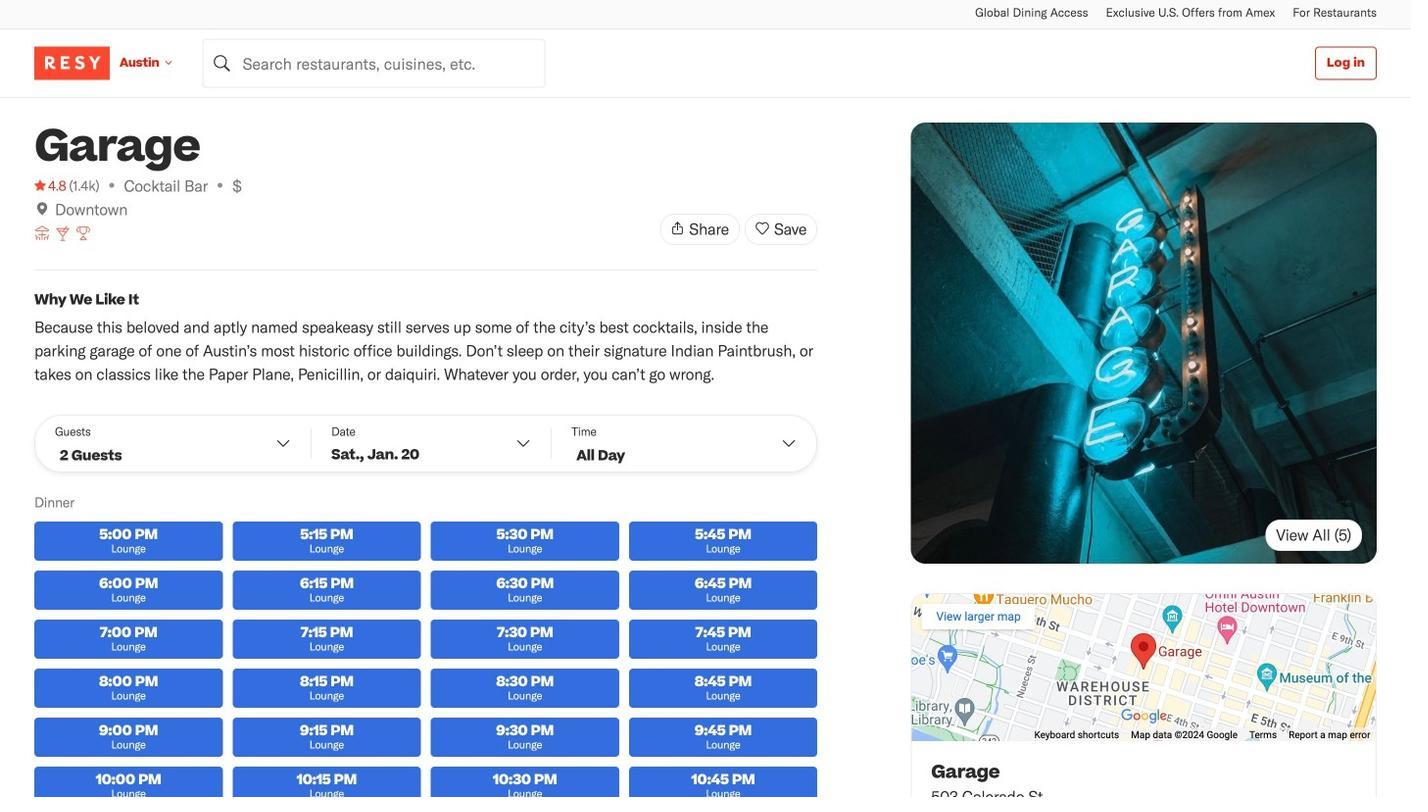 Task type: locate. For each thing, give the bounding box(es) containing it.
4.8 out of 5 stars image
[[34, 176, 66, 195]]



Task type: describe. For each thing, give the bounding box(es) containing it.
(1.4k) reviews element
[[69, 176, 99, 195]]

Search restaurants, cuisines, etc. text field
[[203, 39, 546, 88]]



Task type: vqa. For each thing, say whether or not it's contained in the screenshot.
field
no



